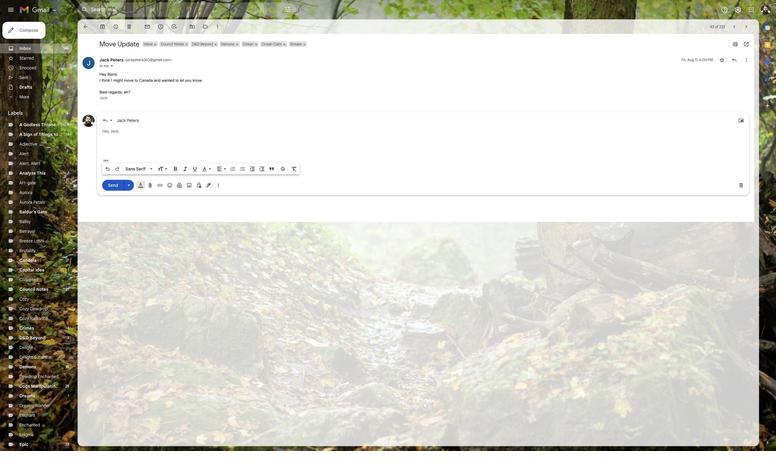 Task type: vqa. For each thing, say whether or not it's contained in the screenshot.
Labels heading in the left top of the page
yes



Task type: describe. For each thing, give the bounding box(es) containing it.
43
[[710, 24, 714, 29]]

inbox button
[[142, 42, 153, 47]]

compose button
[[2, 22, 46, 39]]

council for council notes button
[[161, 42, 173, 46]]

aurora for aurora link at the top left
[[19, 190, 32, 196]]

a for a godless throne
[[19, 122, 22, 128]]

adjective link
[[19, 142, 37, 147]]

betrayal link
[[19, 229, 35, 234]]

cozy link
[[19, 297, 29, 302]]

show details image
[[110, 64, 114, 68]]

enchanted link
[[19, 423, 40, 428]]

epic
[[19, 442, 28, 448]]

ocean for ocean calm
[[262, 42, 273, 46]]

labels heading
[[8, 110, 64, 116]]

ocean for ocean
[[243, 42, 254, 46]]

jack peters
[[117, 118, 139, 123]]

collapse link
[[19, 277, 36, 283]]

11,
[[695, 58, 699, 62]]

hey for hey jack,
[[102, 129, 109, 134]]

move
[[124, 78, 134, 83]]

hey bjord, i think i might move to canada and wanted to let you know.
[[99, 72, 203, 83]]

main menu image
[[7, 6, 15, 13]]

cozy radiance link
[[19, 316, 48, 322]]

lush
[[34, 239, 43, 244]]

indent less ‪(⌘[)‬ image
[[249, 166, 255, 172]]

formatting options toolbar
[[102, 164, 300, 174]]

to left the 'me'
[[99, 64, 103, 68]]

godless
[[23, 122, 40, 128]]

you
[[185, 78, 191, 83]]

6:00 pm
[[699, 58, 713, 62]]

throne
[[41, 122, 56, 128]]

type of response image
[[102, 117, 108, 124]]

a godless throne
[[19, 122, 56, 128]]

sunshine
[[34, 355, 51, 360]]

italic ‪(⌘i)‬ image
[[182, 166, 188, 172]]

ballsy link
[[19, 219, 31, 225]]

breeze
[[19, 239, 33, 244]]

analyze this link
[[19, 171, 46, 176]]

underline ‪(⌘u)‬ image
[[192, 166, 198, 172]]

delight for delight sunshine
[[19, 355, 33, 360]]

enchant link
[[19, 413, 35, 419]]

brutality
[[19, 248, 36, 254]]

search mail image
[[79, 4, 90, 15]]

d&d for the d&d beyond 'link'
[[19, 336, 29, 341]]

breeze lush
[[19, 239, 43, 244]]

more image
[[215, 24, 221, 30]]

to right move
[[135, 78, 138, 83]]

1 for dreams
[[68, 394, 69, 399]]

ocean calm
[[262, 42, 282, 46]]

gmail image
[[19, 4, 52, 16]]

beyond for d&d beyond button
[[200, 42, 213, 46]]

cozy for cozy radiance
[[19, 316, 29, 322]]

enchant
[[19, 413, 35, 419]]

aurora petals
[[19, 200, 45, 205]]

snooze image
[[158, 24, 164, 30]]

inbox link
[[19, 46, 31, 51]]

jack for jack peters < jackpeters260@gmail.com >
[[99, 57, 109, 63]]

best regards, eh? jack
[[99, 90, 131, 100]]

a sign of things to come
[[19, 132, 71, 137]]

Not starred checkbox
[[719, 57, 725, 63]]

starred link
[[19, 55, 34, 61]]

gate
[[27, 180, 36, 186]]

demons for demons link
[[19, 365, 36, 370]]

sans serif
[[126, 166, 146, 172]]

add to tasks image
[[171, 24, 177, 30]]

time
[[59, 384, 69, 390]]

1 for analyze this
[[68, 171, 69, 176]]

drafts link
[[19, 85, 32, 90]]

23
[[65, 443, 69, 447]]

discard draft ‪(⌘⇧d)‬ image
[[738, 182, 744, 188]]

more
[[19, 94, 29, 100]]

come
[[59, 132, 71, 137]]

cozy radiance
[[19, 316, 48, 322]]

to inside labels navigation
[[54, 132, 58, 137]]

1 vertical spatial dewdrop
[[19, 374, 37, 380]]

more options image
[[216, 182, 220, 188]]

labels image
[[203, 24, 209, 30]]

d&d beyond link
[[19, 336, 46, 341]]

bold ‪(⌘b)‬ image
[[173, 166, 179, 172]]

remove formatting ‪(⌘\)‬ image
[[291, 166, 297, 172]]

update
[[118, 40, 139, 48]]

222
[[719, 24, 725, 29]]

d&d beyond for d&d beyond button
[[192, 42, 213, 46]]

enigma
[[19, 433, 34, 438]]

snoozed link
[[19, 65, 36, 71]]

insert link ‪(⌘k)‬ image
[[157, 182, 163, 188]]

strikethrough ‪(⌘⇧x)‬ image
[[280, 166, 286, 172]]

attach files image
[[147, 182, 153, 188]]

support image
[[721, 6, 728, 13]]

capital idea
[[19, 268, 44, 273]]

council for council notes link on the bottom left of page
[[19, 287, 35, 293]]

petals
[[33, 200, 45, 205]]

breeze lush link
[[19, 239, 43, 244]]

peters for jack peters < jackpeters260@gmail.com >
[[110, 57, 124, 63]]

this
[[37, 171, 46, 176]]

1 for a sign of things to come
[[68, 132, 69, 137]]

think
[[102, 78, 110, 83]]

1 vertical spatial enchanted
[[19, 423, 40, 428]]

stream button
[[289, 42, 302, 47]]

to left let
[[175, 78, 179, 83]]

cozy for cozy dewdrop
[[19, 307, 29, 312]]

dewdrop enchanted
[[19, 374, 59, 380]]

insert photo image
[[186, 182, 192, 188]]

delight link
[[19, 345, 33, 351]]

stream
[[290, 42, 302, 46]]

18
[[66, 365, 69, 370]]

numbered list ‪(⌘⇧7)‬ image
[[230, 166, 236, 172]]

alert, alert link
[[19, 161, 40, 166]]

1 for baldur's gate
[[68, 210, 69, 214]]

adjective
[[19, 142, 37, 147]]

art-gate
[[19, 180, 36, 186]]

indent more ‪(⌘])‬ image
[[259, 166, 265, 172]]

toggle confidential mode image
[[196, 182, 202, 188]]

alert, alert
[[19, 161, 40, 166]]

d&d for d&d beyond button
[[192, 42, 200, 46]]

betrayal
[[19, 229, 35, 234]]

dreamy
[[19, 404, 34, 409]]

cozy for cozy link
[[19, 297, 29, 302]]

1 horizontal spatial alert
[[31, 161, 40, 166]]

art-
[[19, 180, 27, 186]]

send
[[108, 183, 118, 188]]

alert link
[[19, 151, 29, 157]]

aug
[[687, 58, 694, 62]]

inbox for inbox button
[[144, 42, 153, 46]]

jack,
[[110, 129, 119, 134]]



Task type: locate. For each thing, give the bounding box(es) containing it.
1 a from the top
[[19, 122, 22, 128]]

snoozed
[[19, 65, 36, 71]]

beyond for the d&d beyond 'link'
[[30, 336, 46, 341]]

demons link
[[19, 365, 36, 370]]

0 vertical spatial d&d beyond
[[192, 42, 213, 46]]

sent
[[19, 75, 28, 80]]

delight sunshine
[[19, 355, 51, 360]]

1 vertical spatial notes
[[36, 287, 48, 293]]

council notes down collapse link
[[19, 287, 48, 293]]

quote ‪(⌘⇧9)‬ image
[[269, 166, 275, 172]]

cozy dewdrop link
[[19, 307, 47, 312]]

jack inside best regards, eh? jack
[[99, 96, 108, 100]]

0 vertical spatial council
[[161, 42, 173, 46]]

bulleted list ‪(⌘⇧8)‬ image
[[240, 166, 246, 172]]

ocean
[[243, 42, 254, 46], [262, 42, 273, 46]]

0 horizontal spatial d&d
[[19, 336, 29, 341]]

enchanted down "enchant" link
[[19, 423, 40, 428]]

demons button
[[220, 42, 235, 47]]

notes down idea
[[36, 287, 48, 293]]

1 right gate
[[68, 210, 69, 214]]

ocean calm button
[[261, 42, 282, 47]]

d&d beyond for the d&d beyond 'link'
[[19, 336, 46, 341]]

jack up jack, at the left top of the page
[[117, 118, 126, 123]]

me
[[104, 64, 109, 68]]

starred
[[19, 55, 34, 61]]

alert
[[19, 151, 29, 157], [31, 161, 40, 166]]

d&d beyond down the crimes 'link'
[[19, 336, 46, 341]]

1 horizontal spatial beyond
[[200, 42, 213, 46]]

newer image
[[731, 24, 737, 30]]

inbox for inbox link
[[19, 46, 31, 51]]

fri,
[[682, 58, 687, 62]]

council notes for council notes link on the bottom left of page
[[19, 287, 48, 293]]

peters for jack peters
[[127, 118, 139, 123]]

council notes link
[[19, 287, 48, 293]]

None search field
[[78, 2, 296, 17]]

21
[[66, 258, 69, 263], [66, 287, 69, 292]]

1 horizontal spatial ocean
[[262, 42, 273, 46]]

0 vertical spatial jack
[[99, 57, 109, 63]]

1 vertical spatial hey
[[102, 129, 109, 134]]

aurora for aurora petals
[[19, 200, 32, 205]]

cozy down cozy link
[[19, 307, 29, 312]]

hey up think
[[99, 72, 106, 77]]

1 down "4"
[[68, 132, 69, 137]]

of right sign
[[33, 132, 38, 137]]

insert emoji ‪(⌘⇧2)‬ image
[[167, 182, 173, 188]]

settings image
[[734, 6, 742, 13]]

canada
[[139, 78, 153, 83]]

d&d
[[192, 42, 200, 46], [19, 336, 29, 341]]

d&d beyond inside labels navigation
[[19, 336, 46, 341]]

inbox
[[144, 42, 153, 46], [19, 46, 31, 51]]

baldur's gate
[[19, 209, 47, 215]]

manipulating
[[31, 384, 58, 390]]

things
[[39, 132, 53, 137]]

know.
[[193, 78, 203, 83]]

2 vertical spatial jack
[[117, 118, 126, 123]]

aurora link
[[19, 190, 32, 196]]

notes for council notes button
[[174, 42, 184, 46]]

tab list
[[759, 19, 776, 430]]

notes inside labels navigation
[[36, 287, 48, 293]]

3 cozy from the top
[[19, 316, 29, 322]]

jack for jack peters
[[117, 118, 126, 123]]

council up >
[[161, 42, 173, 46]]

dogs manipulating time
[[19, 384, 69, 390]]

i
[[99, 78, 101, 83], [111, 78, 112, 83]]

labels navigation
[[0, 19, 78, 452]]

council notes up >
[[161, 42, 184, 46]]

might
[[113, 78, 123, 83]]

council inside labels navigation
[[19, 287, 35, 293]]

aurora down aurora link at the top left
[[19, 200, 32, 205]]

Message Body text field
[[102, 128, 744, 154]]

1 vertical spatial cozy
[[19, 307, 29, 312]]

dogs
[[19, 384, 30, 390]]

aurora
[[19, 190, 32, 196], [19, 200, 32, 205]]

delight for delight link
[[19, 345, 33, 351]]

jack down "best"
[[99, 96, 108, 100]]

dewdrop down demons link
[[19, 374, 37, 380]]

0 vertical spatial peters
[[110, 57, 124, 63]]

peters
[[110, 57, 124, 63], [127, 118, 139, 123]]

enigma link
[[19, 433, 34, 438]]

radiance
[[30, 316, 48, 322]]

>
[[170, 58, 172, 62]]

25
[[65, 384, 69, 389]]

i right think
[[111, 78, 112, 83]]

of right 43
[[715, 24, 718, 29]]

beyond inside labels navigation
[[30, 336, 46, 341]]

1 vertical spatial aurora
[[19, 200, 32, 205]]

1 horizontal spatial demons
[[221, 42, 235, 46]]

1 ocean from the left
[[243, 42, 254, 46]]

1 vertical spatial council
[[19, 287, 35, 293]]

redo ‪(⌘y)‬ image
[[114, 166, 120, 172]]

d&d inside button
[[192, 42, 200, 46]]

council notes inside labels navigation
[[19, 287, 48, 293]]

ballsy
[[19, 219, 31, 225]]

demons left the ocean button
[[221, 42, 235, 46]]

4 1 from the top
[[68, 268, 69, 273]]

alert,
[[19, 161, 30, 166]]

0 horizontal spatial beyond
[[30, 336, 46, 341]]

idea
[[35, 268, 44, 273]]

a for a sign of things to come
[[19, 132, 22, 137]]

1 horizontal spatial council
[[161, 42, 173, 46]]

jack peters cell
[[99, 57, 172, 63]]

inbox inside button
[[144, 42, 153, 46]]

dewdrop enchanted link
[[19, 374, 59, 380]]

fri, aug 11, 6:00 pm cell
[[682, 57, 713, 63]]

dewdrop
[[30, 307, 47, 312], [19, 374, 37, 380]]

0 vertical spatial aurora
[[19, 190, 32, 196]]

demons down delight sunshine
[[19, 365, 36, 370]]

inbox up jackpeters260@gmail.com
[[144, 42, 153, 46]]

aurora down art-gate
[[19, 190, 32, 196]]

calm
[[273, 42, 282, 46]]

1 horizontal spatial d&d
[[192, 42, 200, 46]]

1 vertical spatial d&d
[[19, 336, 29, 341]]

21 for council notes
[[66, 287, 69, 292]]

delete image
[[126, 24, 132, 30]]

2 21 from the top
[[66, 287, 69, 292]]

bjord,
[[108, 72, 118, 77]]

1 vertical spatial peters
[[127, 118, 139, 123]]

0 horizontal spatial inbox
[[19, 46, 31, 51]]

3 1 from the top
[[68, 210, 69, 214]]

2 delight from the top
[[19, 355, 33, 360]]

0 vertical spatial dewdrop
[[30, 307, 47, 312]]

0 horizontal spatial of
[[33, 132, 38, 137]]

council notes button
[[160, 42, 184, 47]]

0 vertical spatial 21
[[66, 258, 69, 263]]

1 for capital idea
[[68, 268, 69, 273]]

1 horizontal spatial i
[[111, 78, 112, 83]]

1 down '25'
[[68, 394, 69, 399]]

1 vertical spatial delight
[[19, 355, 33, 360]]

of inside labels navigation
[[33, 132, 38, 137]]

1 horizontal spatial council notes
[[161, 42, 184, 46]]

alert up 'alert,'
[[19, 151, 29, 157]]

demons for demons button
[[221, 42, 235, 46]]

ocean right demons button
[[243, 42, 254, 46]]

inbox up starred link
[[19, 46, 31, 51]]

peters right the type of response icon
[[127, 118, 139, 123]]

0 horizontal spatial i
[[99, 78, 101, 83]]

council inside button
[[161, 42, 173, 46]]

move update
[[99, 40, 139, 48]]

baldur's gate link
[[19, 209, 47, 215]]

0 vertical spatial alert
[[19, 151, 29, 157]]

council notes inside button
[[161, 42, 184, 46]]

jack up to me
[[99, 57, 109, 63]]

show trimmed content image
[[102, 159, 109, 162]]

0 horizontal spatial d&d beyond
[[19, 336, 46, 341]]

0 horizontal spatial ocean
[[243, 42, 254, 46]]

4
[[67, 122, 69, 127]]

sign
[[23, 132, 32, 137]]

1 vertical spatial beyond
[[30, 336, 46, 341]]

delight down delight link
[[19, 355, 33, 360]]

1 aurora from the top
[[19, 190, 32, 196]]

council
[[161, 42, 173, 46], [19, 287, 35, 293]]

0 vertical spatial council notes
[[161, 42, 184, 46]]

1 right this at the top
[[68, 171, 69, 176]]

0 vertical spatial demons
[[221, 42, 235, 46]]

sans serif option
[[124, 166, 149, 172]]

back to inbox image
[[82, 24, 89, 30]]

d&d down move to icon
[[192, 42, 200, 46]]

undo ‪(⌘z)‬ image
[[105, 166, 111, 172]]

compose
[[19, 28, 38, 33]]

hey inside message body text field
[[102, 129, 109, 134]]

1 delight from the top
[[19, 345, 33, 351]]

i left think
[[99, 78, 101, 83]]

cozy up the cozy dewdrop
[[19, 297, 29, 302]]

0 vertical spatial a
[[19, 122, 22, 128]]

ocean left the calm
[[262, 42, 273, 46]]

2 cozy from the top
[[19, 307, 29, 312]]

1 horizontal spatial inbox
[[144, 42, 153, 46]]

0 vertical spatial d&d
[[192, 42, 200, 46]]

delight down the d&d beyond 'link'
[[19, 345, 33, 351]]

brutality link
[[19, 248, 36, 254]]

0 horizontal spatial alert
[[19, 151, 29, 157]]

0 vertical spatial delight
[[19, 345, 33, 351]]

0 horizontal spatial notes
[[36, 287, 48, 293]]

aurora petals link
[[19, 200, 45, 205]]

21 for candela
[[66, 258, 69, 263]]

notes inside council notes button
[[174, 42, 184, 46]]

1 horizontal spatial d&d beyond
[[192, 42, 213, 46]]

inbox inside labels navigation
[[19, 46, 31, 51]]

0 vertical spatial of
[[715, 24, 718, 29]]

jack
[[99, 57, 109, 63], [99, 96, 108, 100], [117, 118, 126, 123]]

1 right idea
[[68, 268, 69, 273]]

hey for hey bjord, i think i might move to canada and wanted to let you know.
[[99, 72, 106, 77]]

1 vertical spatial d&d beyond
[[19, 336, 46, 341]]

2 ocean from the left
[[262, 42, 273, 46]]

serif
[[136, 166, 146, 172]]

to left come
[[54, 132, 58, 137]]

Search mail text field
[[91, 7, 267, 13]]

0 vertical spatial notes
[[174, 42, 184, 46]]

insert signature image
[[206, 182, 212, 188]]

peters up the show details image
[[110, 57, 124, 63]]

hey inside hey bjord, i think i might move to canada and wanted to let you know.
[[99, 72, 106, 77]]

epic link
[[19, 442, 28, 448]]

not starred image
[[719, 57, 725, 63]]

1 vertical spatial alert
[[31, 161, 40, 166]]

send button
[[102, 180, 124, 191]]

council down collapse link
[[19, 287, 35, 293]]

14
[[66, 326, 69, 331]]

1 21 from the top
[[66, 258, 69, 263]]

1 vertical spatial demons
[[19, 365, 36, 370]]

drafts
[[19, 85, 32, 90]]

advanced search options image
[[281, 3, 293, 15]]

alert up analyze this
[[31, 161, 40, 166]]

council notes
[[161, 42, 184, 46], [19, 287, 48, 293]]

2 a from the top
[[19, 132, 22, 137]]

delight sunshine link
[[19, 355, 51, 360]]

0 vertical spatial cozy
[[19, 297, 29, 302]]

demons inside labels navigation
[[19, 365, 36, 370]]

1 vertical spatial council notes
[[19, 287, 48, 293]]

2 1 from the top
[[68, 171, 69, 176]]

crimes link
[[19, 326, 34, 331]]

wander
[[35, 404, 50, 409]]

0 vertical spatial enchanted
[[38, 374, 59, 380]]

d&d beyond down labels icon
[[192, 42, 213, 46]]

more send options image
[[126, 183, 132, 189]]

beyond down labels icon
[[200, 42, 213, 46]]

2 vertical spatial cozy
[[19, 316, 29, 322]]

move to image
[[189, 24, 195, 30]]

of
[[715, 24, 718, 29], [33, 132, 38, 137]]

older image
[[743, 24, 749, 30]]

notes down add to tasks image
[[174, 42, 184, 46]]

1 i from the left
[[99, 78, 101, 83]]

5 1 from the top
[[68, 394, 69, 399]]

enchanted up manipulating
[[38, 374, 59, 380]]

0 vertical spatial beyond
[[200, 42, 213, 46]]

mark as unread image
[[144, 24, 150, 30]]

sans
[[126, 166, 135, 172]]

3
[[67, 336, 69, 340]]

d&d up delight link
[[19, 336, 29, 341]]

art-gate link
[[19, 180, 36, 186]]

0 horizontal spatial demons
[[19, 365, 36, 370]]

capital
[[19, 268, 34, 273]]

a sign of things to come link
[[19, 132, 71, 137]]

d&d beyond inside button
[[192, 42, 213, 46]]

1 horizontal spatial of
[[715, 24, 718, 29]]

0 horizontal spatial council
[[19, 287, 35, 293]]

2 i from the left
[[111, 78, 112, 83]]

notes for council notes link on the bottom left of page
[[36, 287, 48, 293]]

1 vertical spatial of
[[33, 132, 38, 137]]

1 horizontal spatial notes
[[174, 42, 184, 46]]

2 aurora from the top
[[19, 200, 32, 205]]

cozy up crimes
[[19, 316, 29, 322]]

1 horizontal spatial peters
[[127, 118, 139, 123]]

analyze
[[19, 171, 36, 176]]

dreamy wander link
[[19, 404, 50, 409]]

regards,
[[108, 90, 123, 94]]

beyond inside button
[[200, 42, 213, 46]]

demons inside button
[[221, 42, 235, 46]]

hey left jack, at the left top of the page
[[102, 129, 109, 134]]

1 1 from the top
[[68, 132, 69, 137]]

report spam image
[[113, 24, 119, 30]]

0 vertical spatial hey
[[99, 72, 106, 77]]

d&d inside labels navigation
[[19, 336, 29, 341]]

1 vertical spatial a
[[19, 132, 22, 137]]

d&d beyond button
[[191, 42, 214, 47]]

a left sign
[[19, 132, 22, 137]]

archive image
[[99, 24, 106, 30]]

enchanted
[[38, 374, 59, 380], [19, 423, 40, 428]]

a left godless on the left of the page
[[19, 122, 22, 128]]

beyond down the crimes 'link'
[[30, 336, 46, 341]]

146
[[63, 46, 69, 51]]

1 cozy from the top
[[19, 297, 29, 302]]

6
[[67, 85, 69, 89]]

council notes for council notes button
[[161, 42, 184, 46]]

0 horizontal spatial peters
[[110, 57, 124, 63]]

dewdrop up radiance
[[30, 307, 47, 312]]

1 vertical spatial 21
[[66, 287, 69, 292]]

1 vertical spatial jack
[[99, 96, 108, 100]]

insert files using drive image
[[176, 182, 183, 188]]

dreams link
[[19, 394, 35, 399]]

let
[[180, 78, 184, 83]]

0 horizontal spatial council notes
[[19, 287, 48, 293]]

<
[[124, 58, 126, 62]]

best
[[99, 90, 107, 94]]

to me
[[99, 64, 109, 68]]



